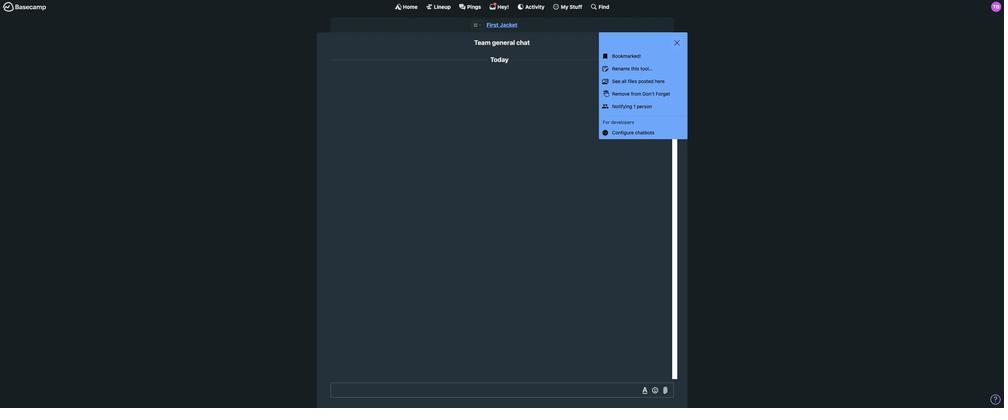 Task type: vqa. For each thing, say whether or not it's contained in the screenshot.
2nd Terry T. boosted the comment with 'True!' element from the right
no



Task type: describe. For each thing, give the bounding box(es) containing it.
10:09am link
[[628, 73, 644, 77]]

chatbots
[[636, 130, 655, 136]]

hello team!
[[626, 79, 651, 85]]

tool…
[[641, 66, 653, 72]]

today
[[491, 56, 509, 63]]

see
[[613, 78, 621, 84]]

hello
[[626, 79, 637, 85]]

rename
[[613, 66, 630, 72]]

developers
[[612, 120, 635, 125]]

find
[[599, 4, 610, 10]]

home
[[403, 4, 418, 10]]

files
[[629, 78, 638, 84]]

10:09am element
[[628, 73, 644, 77]]

tyler black image
[[992, 2, 1002, 12]]

don't
[[643, 91, 655, 97]]

lineup
[[434, 4, 451, 10]]

hey!
[[498, 4, 509, 10]]

see all files posted here
[[613, 78, 665, 84]]

first jacket link
[[487, 22, 518, 28]]

configure
[[613, 130, 634, 136]]

person
[[637, 104, 653, 109]]

remove from don't forget link
[[599, 88, 688, 100]]

main element
[[0, 0, 1005, 13]]

rename this tool…
[[613, 66, 653, 72]]

for developers
[[603, 120, 635, 125]]

forget
[[656, 91, 671, 97]]

jacket
[[500, 22, 518, 28]]

general
[[493, 39, 515, 46]]

pings button
[[459, 3, 481, 10]]

hey! button
[[490, 2, 509, 10]]

activity
[[526, 4, 545, 10]]

here
[[655, 78, 665, 84]]

bookmarked!
[[613, 53, 642, 59]]

configure chatbots
[[613, 130, 655, 136]]



Task type: locate. For each thing, give the bounding box(es) containing it.
posted
[[639, 78, 654, 84]]

team
[[475, 39, 491, 46]]

1
[[634, 104, 636, 109]]

remove
[[613, 91, 630, 97]]

from
[[632, 91, 642, 97]]

pings
[[468, 4, 481, 10]]

this
[[632, 66, 640, 72]]

team general chat
[[475, 39, 530, 46]]

activity link
[[518, 3, 545, 10]]

home link
[[395, 3, 418, 10]]

first jacket
[[487, 22, 518, 28]]

notifying       1 person link
[[599, 100, 688, 113]]

tyler black image
[[655, 71, 669, 86]]

first
[[487, 22, 499, 28]]

find button
[[591, 3, 610, 10]]

notifying       1 person
[[613, 104, 653, 109]]

switch accounts image
[[3, 2, 46, 12]]

10:09am
[[628, 73, 644, 77]]

chat
[[517, 39, 530, 46]]

None text field
[[331, 383, 674, 399]]

stuff
[[570, 4, 583, 10]]

see all files posted here link
[[599, 75, 688, 88]]

team!
[[639, 79, 651, 85]]

my
[[561, 4, 569, 10]]

rename this tool… link
[[599, 63, 688, 75]]

configure chatbots link
[[599, 127, 688, 139]]

lineup link
[[426, 3, 451, 10]]

bookmarked! link
[[599, 50, 688, 63]]

for
[[603, 120, 610, 125]]

my stuff button
[[553, 3, 583, 10]]

all
[[622, 78, 627, 84]]

notifying
[[613, 104, 633, 109]]

my stuff
[[561, 4, 583, 10]]

remove from don't forget
[[613, 91, 671, 97]]



